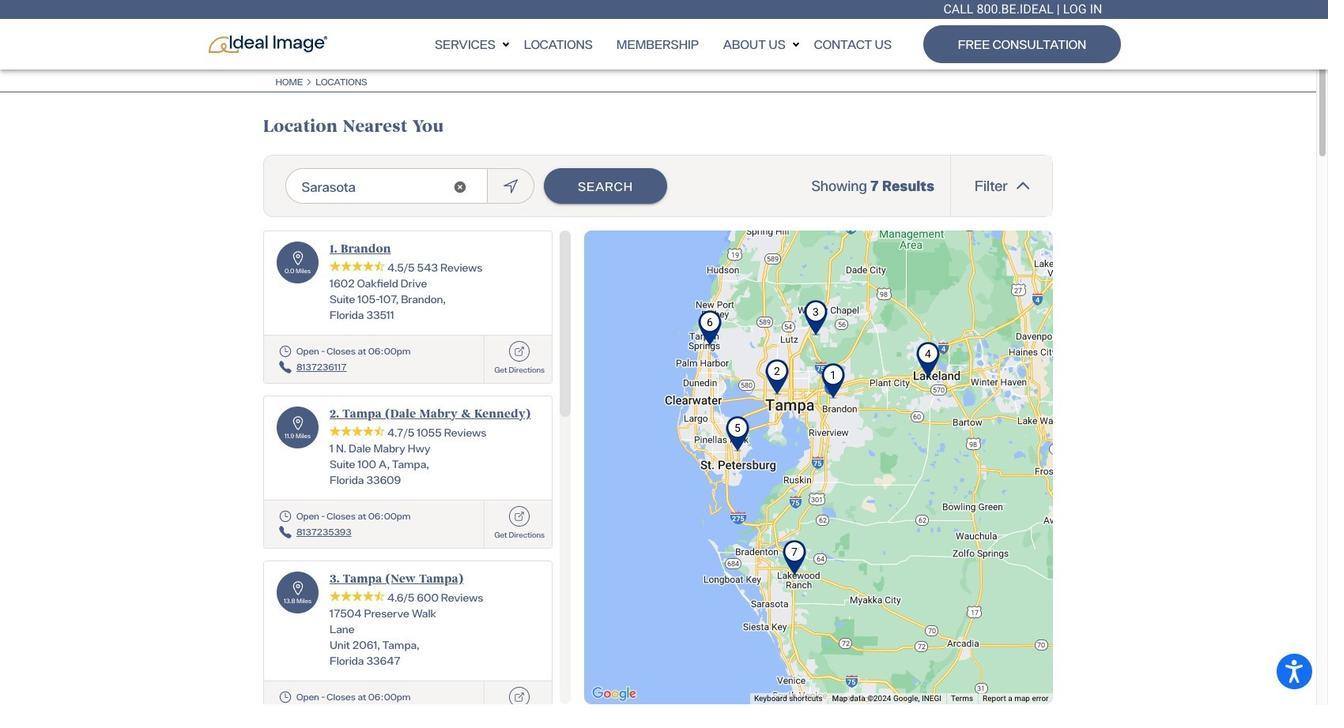 Task type: locate. For each thing, give the bounding box(es) containing it.
banner
[[0, 0, 1328, 70]]

open accessibe: accessibility options, statement and help image
[[1286, 661, 1303, 684]]



